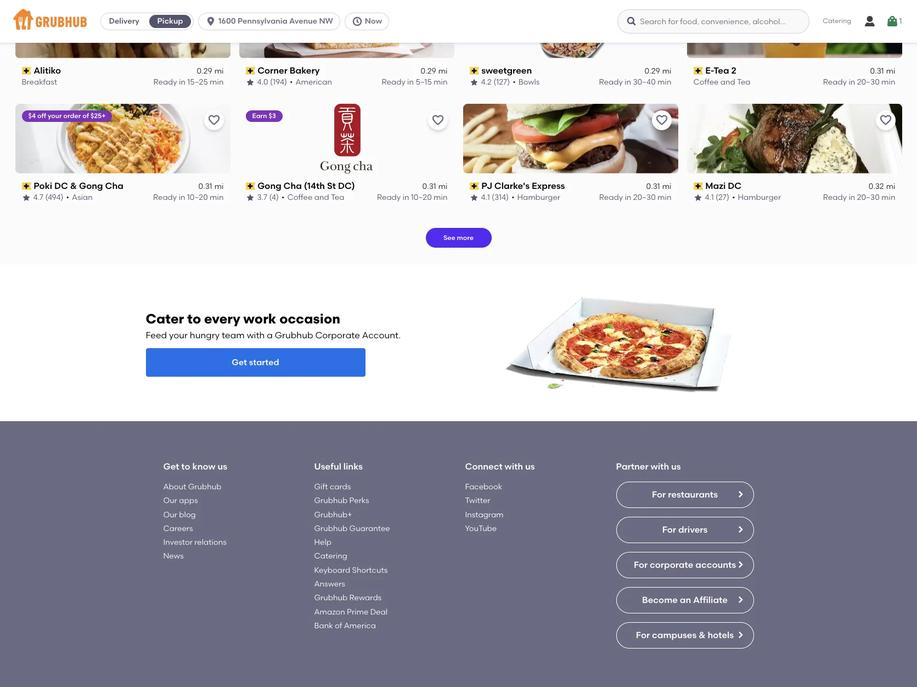 Task type: locate. For each thing, give the bounding box(es) containing it.
gong up 3.7 (4)
[[258, 180, 282, 191]]

1 horizontal spatial with
[[505, 462, 524, 472]]

with left a
[[247, 330, 265, 341]]

rewards
[[350, 593, 382, 603]]

0 horizontal spatial ready in 10–20 min
[[153, 193, 224, 202]]

star icon image left 3.7
[[246, 194, 255, 202]]

for for for restaurants
[[653, 489, 667, 500]]

1 horizontal spatial catering
[[824, 17, 852, 25]]

help
[[314, 538, 332, 547]]

0 horizontal spatial and
[[315, 193, 329, 202]]

corporate
[[650, 560, 694, 570]]

2 save this restaurant image from the left
[[656, 113, 669, 127]]

1 save this restaurant image from the left
[[207, 113, 221, 127]]

coffee down 'e-'
[[694, 78, 719, 87]]

bowls
[[519, 78, 540, 87]]

0.29
[[197, 66, 212, 76], [421, 66, 437, 76], [645, 66, 661, 76]]

ready for pj clarke's express
[[600, 193, 624, 202]]

catering link
[[314, 552, 348, 561]]

2 10–20 from the left
[[411, 193, 432, 202]]

mi for mazi dc
[[887, 182, 896, 191]]

grubhub down gift cards link
[[314, 496, 348, 506]]

2 gong from the left
[[258, 180, 282, 191]]

2 horizontal spatial 0.29 mi
[[645, 66, 672, 76]]

2 horizontal spatial with
[[651, 462, 670, 472]]

save this restaurant image down '15–25'
[[207, 113, 221, 127]]

off
[[37, 112, 46, 120]]

us right know
[[218, 462, 227, 472]]

min for e-tea 2
[[882, 78, 896, 87]]

3 0.29 from the left
[[645, 66, 661, 76]]

star icon image left 4.1 (314)
[[470, 194, 479, 202]]

become
[[643, 595, 678, 605]]

• for gong cha (14th st dc)
[[282, 193, 285, 202]]

bank of america link
[[314, 621, 376, 631]]

get left started
[[232, 357, 247, 368]]

• hamburger for dc
[[733, 193, 782, 202]]

dc up (494)
[[54, 180, 68, 191]]

gong up asian
[[79, 180, 103, 191]]

1 horizontal spatial save this restaurant image
[[656, 113, 669, 127]]

4.1 for mazi dc
[[706, 193, 715, 202]]

main navigation navigation
[[0, 0, 918, 43]]

ready for poki dc & gong cha
[[153, 193, 177, 202]]

1 horizontal spatial of
[[335, 621, 342, 631]]

right image inside for restaurants link
[[736, 490, 745, 499]]

1 vertical spatial coffee
[[288, 193, 313, 202]]

2 horizontal spatial tea
[[738, 78, 751, 87]]

cha down poki dc & gong cha logo
[[105, 180, 124, 191]]

right image up right icon
[[736, 490, 745, 499]]

to up hungry
[[187, 311, 201, 327]]

10–20 for gong cha (14th st dc)
[[411, 193, 432, 202]]

earn $3
[[252, 112, 276, 120]]

1 vertical spatial get
[[163, 462, 179, 472]]

0 horizontal spatial cha
[[105, 180, 124, 191]]

in
[[179, 78, 186, 87], [408, 78, 414, 87], [625, 78, 632, 87], [849, 78, 856, 87], [179, 193, 185, 202], [403, 193, 410, 202], [625, 193, 632, 202], [849, 193, 856, 202]]

right image down right icon
[[736, 560, 745, 569]]

with inside cater to every work occasion feed your hungry team with a grubhub corporate account.
[[247, 330, 265, 341]]

star icon image for pj clarke's express
[[470, 194, 479, 202]]

1 horizontal spatial gong
[[258, 180, 282, 191]]

right image for for restaurants
[[736, 490, 745, 499]]

coffee down gong cha (14th st dc)
[[288, 193, 313, 202]]

1 0.29 from the left
[[197, 66, 212, 76]]

us right connect
[[526, 462, 535, 472]]

0 horizontal spatial • hamburger
[[512, 193, 561, 202]]

get
[[232, 357, 247, 368], [163, 462, 179, 472]]

1 horizontal spatial &
[[699, 630, 706, 640]]

• right (127)
[[513, 78, 516, 87]]

1 4.1 from the left
[[481, 193, 490, 202]]

1 horizontal spatial coffee
[[694, 78, 719, 87]]

1 horizontal spatial get
[[232, 357, 247, 368]]

to left know
[[181, 462, 190, 472]]

star icon image left the 4.2
[[470, 78, 479, 87]]

• for mazi dc
[[733, 193, 736, 202]]

right image inside for campuses & hotels link
[[736, 631, 745, 639]]

1 horizontal spatial 4.1
[[706, 193, 715, 202]]

•
[[290, 78, 293, 87], [513, 78, 516, 87], [66, 193, 69, 202], [282, 193, 285, 202], [512, 193, 515, 202], [733, 193, 736, 202]]

for restaurants
[[653, 489, 719, 500]]

to for know
[[181, 462, 190, 472]]

svg image
[[627, 16, 638, 27]]

0 vertical spatial of
[[83, 112, 89, 120]]

get inside "get started" link
[[232, 357, 247, 368]]

$3
[[269, 112, 276, 120]]

in for sweetgreen
[[625, 78, 632, 87]]

for inside for restaurants link
[[653, 489, 667, 500]]

star icon image left 4.1 (27)
[[694, 194, 703, 202]]

your right off
[[48, 112, 62, 120]]

1 horizontal spatial hamburger
[[739, 193, 782, 202]]

0 vertical spatial to
[[187, 311, 201, 327]]

0 vertical spatial your
[[48, 112, 62, 120]]

2 0.29 mi from the left
[[421, 66, 448, 76]]

2 horizontal spatial us
[[672, 462, 682, 472]]

star icon image
[[246, 78, 255, 87], [470, 78, 479, 87], [22, 194, 30, 202], [246, 194, 255, 202], [470, 194, 479, 202], [694, 194, 703, 202]]

svg image inside 1 button
[[887, 15, 900, 28]]

0 vertical spatial coffee
[[694, 78, 719, 87]]

0.29 up 30–40
[[645, 66, 661, 76]]

right image for for corporate accounts
[[736, 560, 745, 569]]

twitter
[[466, 496, 491, 506]]

3 right image from the top
[[736, 595, 745, 604]]

right image right hotels
[[736, 631, 745, 639]]

bank
[[314, 621, 333, 631]]

1 horizontal spatial your
[[169, 330, 188, 341]]

hamburger for dc
[[739, 193, 782, 202]]

0.29 mi
[[197, 66, 224, 76], [421, 66, 448, 76], [645, 66, 672, 76]]

alitiko
[[34, 65, 61, 76]]

• right (494)
[[66, 193, 69, 202]]

1 horizontal spatial 0.29 mi
[[421, 66, 448, 76]]

0 horizontal spatial dc
[[54, 180, 68, 191]]

for drivers link
[[617, 517, 755, 543]]

subscription pass image for poki dc & gong cha
[[22, 182, 31, 190]]

1 horizontal spatial • hamburger
[[733, 193, 782, 202]]

ready in 5–15 min
[[382, 78, 448, 87]]

3 0.29 mi from the left
[[645, 66, 672, 76]]

our down 'about'
[[163, 496, 177, 506]]

2 horizontal spatial 0.29
[[645, 66, 661, 76]]

corner bakery
[[258, 65, 320, 76]]

0 horizontal spatial 10–20
[[187, 193, 208, 202]]

get started
[[232, 357, 279, 368]]

keyboard shortcuts link
[[314, 566, 388, 575]]

0 horizontal spatial catering
[[314, 552, 348, 561]]

1 gong from the left
[[79, 180, 103, 191]]

4.7
[[33, 193, 43, 202]]

1 vertical spatial our
[[163, 510, 177, 519]]

svg image
[[864, 15, 877, 28], [887, 15, 900, 28], [206, 16, 216, 27], [352, 16, 363, 27]]

a
[[267, 330, 273, 341]]

min for poki dc & gong cha
[[210, 193, 224, 202]]

to inside cater to every work occasion feed your hungry team with a grubhub corporate account.
[[187, 311, 201, 327]]

right image inside for corporate accounts link
[[736, 560, 745, 569]]

1 ready in 10–20 min from the left
[[153, 193, 224, 202]]

every
[[204, 311, 240, 327]]

min
[[210, 78, 224, 87], [434, 78, 448, 87], [658, 78, 672, 87], [882, 78, 896, 87], [210, 193, 224, 202], [434, 193, 448, 202], [658, 193, 672, 202], [882, 193, 896, 202]]

for left campuses on the right bottom of the page
[[637, 630, 650, 640]]

0 horizontal spatial &
[[70, 180, 77, 191]]

1 dc from the left
[[54, 180, 68, 191]]

for inside for corporate accounts link
[[634, 560, 648, 570]]

star icon image left 4.0
[[246, 78, 255, 87]]

cha left (14th
[[284, 180, 302, 191]]

subscription pass image for mazi dc
[[694, 182, 704, 190]]

subscription pass image for corner bakery
[[246, 67, 256, 75]]

0 horizontal spatial get
[[163, 462, 179, 472]]

2 0.29 from the left
[[421, 66, 437, 76]]

amazon
[[314, 607, 345, 617]]

ready
[[154, 78, 177, 87], [382, 78, 406, 87], [600, 78, 623, 87], [824, 78, 848, 87], [153, 193, 177, 202], [377, 193, 401, 202], [600, 193, 624, 202], [824, 193, 848, 202]]

corporate
[[316, 330, 360, 341]]

1 vertical spatial to
[[181, 462, 190, 472]]

svg image inside now button
[[352, 16, 363, 27]]

1 horizontal spatial tea
[[714, 65, 730, 76]]

grubhub guarantee link
[[314, 524, 390, 533]]

star icon image for mazi dc
[[694, 194, 703, 202]]

& up • asian
[[70, 180, 77, 191]]

subscription pass image left mazi
[[694, 182, 704, 190]]

subscription pass image left pj
[[470, 182, 480, 190]]

subscription pass image for sweetgreen
[[470, 67, 480, 75]]

save this restaurant image
[[656, 0, 669, 11], [432, 113, 445, 127], [880, 113, 893, 127]]

corner bakery logo image
[[239, 0, 455, 58]]

careers
[[163, 524, 193, 533]]

account.
[[362, 330, 401, 341]]

of right bank
[[335, 621, 342, 631]]

0.29 up '15–25'
[[197, 66, 212, 76]]

of
[[83, 112, 89, 120], [335, 621, 342, 631]]

0 horizontal spatial 4.1
[[481, 193, 490, 202]]

0 horizontal spatial of
[[83, 112, 89, 120]]

save this restaurant image inside button
[[656, 113, 669, 127]]

1600
[[219, 16, 236, 26]]

mazi
[[706, 180, 726, 191]]

gift cards link
[[314, 482, 351, 492]]

star icon image for corner bakery
[[246, 78, 255, 87]]

1 horizontal spatial 10–20
[[411, 193, 432, 202]]

& left hotels
[[699, 630, 706, 640]]

hamburger down express
[[518, 193, 561, 202]]

your down cater
[[169, 330, 188, 341]]

catering inside gift cards grubhub perks grubhub+ grubhub guarantee help catering keyboard shortcuts answers grubhub rewards amazon prime deal bank of america
[[314, 552, 348, 561]]

more
[[457, 234, 474, 242]]

• down clarke's
[[512, 193, 515, 202]]

2 right image from the top
[[736, 560, 745, 569]]

for left the corporate
[[634, 560, 648, 570]]

with right partner
[[651, 462, 670, 472]]

tea
[[714, 65, 730, 76], [738, 78, 751, 87], [331, 193, 345, 202]]

0.29 mi up '15–25'
[[197, 66, 224, 76]]

1 horizontal spatial us
[[526, 462, 535, 472]]

0 horizontal spatial 0.29 mi
[[197, 66, 224, 76]]

for left drivers at bottom
[[663, 525, 677, 535]]

0 vertical spatial get
[[232, 357, 247, 368]]

hamburger right (27)
[[739, 193, 782, 202]]

1 horizontal spatial dc
[[729, 180, 742, 191]]

ready in 10–20 min
[[153, 193, 224, 202], [377, 193, 448, 202]]

1 hamburger from the left
[[518, 193, 561, 202]]

dc up (27)
[[729, 180, 742, 191]]

2 ready in 10–20 min from the left
[[377, 193, 448, 202]]

0.31 for pj clarke's express
[[647, 182, 661, 191]]

1 right image from the top
[[736, 490, 745, 499]]

deal
[[371, 607, 388, 617]]

5–15
[[416, 78, 432, 87]]

hamburger
[[518, 193, 561, 202], [739, 193, 782, 202]]

see more button
[[426, 228, 492, 248]]

• right (27)
[[733, 193, 736, 202]]

1 10–20 from the left
[[187, 193, 208, 202]]

0 horizontal spatial with
[[247, 330, 265, 341]]

20–30
[[858, 78, 880, 87], [634, 193, 656, 202], [858, 193, 880, 202]]

hotels
[[708, 630, 735, 640]]

2 • hamburger from the left
[[733, 193, 782, 202]]

in for gong cha (14th st dc)
[[403, 193, 410, 202]]

in for e-tea 2
[[849, 78, 856, 87]]

dc for poki
[[54, 180, 68, 191]]

grubhub rewards link
[[314, 593, 382, 603]]

3 us from the left
[[672, 462, 682, 472]]

2 vertical spatial tea
[[331, 193, 345, 202]]

1 horizontal spatial save this restaurant image
[[656, 0, 669, 11]]

for drivers
[[663, 525, 708, 535]]

gift cards grubhub perks grubhub+ grubhub guarantee help catering keyboard shortcuts answers grubhub rewards amazon prime deal bank of america
[[314, 482, 390, 631]]

• for poki dc & gong cha
[[66, 193, 69, 202]]

express
[[532, 180, 565, 191]]

0 vertical spatial &
[[70, 180, 77, 191]]

2 hamburger from the left
[[739, 193, 782, 202]]

4.0 (194)
[[257, 78, 287, 87]]

us up 'for restaurants'
[[672, 462, 682, 472]]

subscription pass image
[[470, 67, 480, 75], [694, 67, 704, 75], [22, 182, 31, 190], [246, 182, 256, 190]]

1 vertical spatial of
[[335, 621, 342, 631]]

0.31 mi
[[871, 66, 896, 76], [199, 182, 224, 191], [423, 182, 448, 191], [647, 182, 672, 191]]

subscription pass image left corner
[[246, 67, 256, 75]]

for for for drivers
[[663, 525, 677, 535]]

& for dc
[[70, 180, 77, 191]]

0 horizontal spatial us
[[218, 462, 227, 472]]

save this restaurant image down 30–40
[[656, 113, 669, 127]]

right image right 'affiliate'
[[736, 595, 745, 604]]

save this restaurant image for sweetgreen
[[656, 0, 669, 11]]

our up careers link
[[163, 510, 177, 519]]

• coffee and tea
[[282, 193, 345, 202]]

for down partner with us
[[653, 489, 667, 500]]

bakery
[[290, 65, 320, 76]]

and down 2
[[721, 78, 736, 87]]

ready for e-tea 2
[[824, 78, 848, 87]]

4.1 left (27)
[[706, 193, 715, 202]]

subscription pass image
[[22, 67, 31, 75], [246, 67, 256, 75], [470, 182, 480, 190], [694, 182, 704, 190]]

pj clarke's express
[[482, 180, 565, 191]]

nw
[[319, 16, 333, 26]]

0 horizontal spatial hamburger
[[518, 193, 561, 202]]

1 horizontal spatial 0.29
[[421, 66, 437, 76]]

• american
[[290, 78, 332, 87]]

for inside for campuses & hotels link
[[637, 630, 650, 640]]

star icon image for sweetgreen
[[470, 78, 479, 87]]

see
[[444, 234, 456, 242]]

star icon image left 4.7
[[22, 194, 30, 202]]

1 0.29 mi from the left
[[197, 66, 224, 76]]

catering inside button
[[824, 17, 852, 25]]

1 vertical spatial &
[[699, 630, 706, 640]]

earn
[[252, 112, 267, 120]]

occasion
[[280, 311, 341, 327]]

now button
[[345, 13, 394, 30]]

0.29 up 5–15
[[421, 66, 437, 76]]

gong
[[79, 180, 103, 191], [258, 180, 282, 191]]

grubhub down answers link
[[314, 593, 348, 603]]

and down (14th
[[315, 193, 329, 202]]

save this restaurant image
[[207, 113, 221, 127], [656, 113, 669, 127]]

0.29 mi up 30–40
[[645, 66, 672, 76]]

0 horizontal spatial gong
[[79, 180, 103, 191]]

min for mazi dc
[[882, 193, 896, 202]]

0 vertical spatial catering
[[824, 17, 852, 25]]

• for sweetgreen
[[513, 78, 516, 87]]

us for partner with us
[[672, 462, 682, 472]]

2 4.1 from the left
[[706, 193, 715, 202]]

1 vertical spatial catering
[[314, 552, 348, 561]]

catering
[[824, 17, 852, 25], [314, 552, 348, 561]]

mi for gong cha (14th st dc)
[[439, 182, 448, 191]]

2 our from the top
[[163, 510, 177, 519]]

0 vertical spatial our
[[163, 496, 177, 506]]

1 horizontal spatial ready in 10–20 min
[[377, 193, 448, 202]]

avenue
[[290, 16, 318, 26]]

2 dc from the left
[[729, 180, 742, 191]]

svg image inside 1600 pennsylvania avenue nw 'button'
[[206, 16, 216, 27]]

20–30 for express
[[634, 193, 656, 202]]

about grubhub our apps our blog careers investor relations news
[[163, 482, 227, 561]]

3.7
[[257, 193, 268, 202]]

grubhub+
[[314, 510, 352, 519]]

save this restaurant button for sweetgreen
[[652, 0, 672, 15]]

grubhub inside about grubhub our apps our blog careers investor relations news
[[188, 482, 222, 492]]

us for connect with us
[[526, 462, 535, 472]]

of left $25+
[[83, 112, 89, 120]]

1 our from the top
[[163, 496, 177, 506]]

get for get to know us
[[163, 462, 179, 472]]

with
[[247, 330, 265, 341], [505, 462, 524, 472], [651, 462, 670, 472]]

twitter link
[[466, 496, 491, 506]]

started
[[249, 357, 279, 368]]

• hamburger
[[512, 193, 561, 202], [733, 193, 782, 202]]

• hamburger right (27)
[[733, 193, 782, 202]]

gong cha (14th st dc) logo image
[[321, 104, 373, 173]]

mi for poki dc & gong cha
[[215, 182, 224, 191]]

grubhub down know
[[188, 482, 222, 492]]

(14th
[[304, 180, 325, 191]]

1 vertical spatial tea
[[738, 78, 751, 87]]

4.1 down pj
[[481, 193, 490, 202]]

subscription pass image up breakfast
[[22, 67, 31, 75]]

0 vertical spatial tea
[[714, 65, 730, 76]]

0 horizontal spatial save this restaurant image
[[207, 113, 221, 127]]

with right connect
[[505, 462, 524, 472]]

0 vertical spatial and
[[721, 78, 736, 87]]

get up 'about'
[[163, 462, 179, 472]]

st
[[327, 180, 336, 191]]

team
[[222, 330, 245, 341]]

0.29 mi up 5–15
[[421, 66, 448, 76]]

• down corner bakery
[[290, 78, 293, 87]]

2 us from the left
[[526, 462, 535, 472]]

1 horizontal spatial cha
[[284, 180, 302, 191]]

• for pj clarke's express
[[512, 193, 515, 202]]

2 horizontal spatial save this restaurant image
[[880, 113, 893, 127]]

4 right image from the top
[[736, 631, 745, 639]]

save this restaurant button
[[652, 0, 672, 15], [204, 110, 224, 130], [428, 110, 448, 130], [652, 110, 672, 130], [876, 110, 896, 130]]

ready in 20–30 min for 2
[[824, 78, 896, 87]]

pennsylvania
[[238, 16, 288, 26]]

right image inside become an affiliate 'link'
[[736, 595, 745, 604]]

0 horizontal spatial 0.29
[[197, 66, 212, 76]]

20–30 for 2
[[858, 78, 880, 87]]

• hamburger down express
[[512, 193, 561, 202]]

0.32
[[869, 182, 885, 191]]

1 horizontal spatial and
[[721, 78, 736, 87]]

svg image for now
[[352, 16, 363, 27]]

svg image for 1
[[887, 15, 900, 28]]

1 vertical spatial your
[[169, 330, 188, 341]]

right image
[[736, 490, 745, 499], [736, 560, 745, 569], [736, 595, 745, 604], [736, 631, 745, 639]]

4.1
[[481, 193, 490, 202], [706, 193, 715, 202]]

news link
[[163, 552, 184, 561]]

• right (4)
[[282, 193, 285, 202]]

grubhub down occasion in the left of the page
[[275, 330, 313, 341]]

for inside the "for drivers" link
[[663, 525, 677, 535]]

1 • hamburger from the left
[[512, 193, 561, 202]]



Task type: vqa. For each thing, say whether or not it's contained in the screenshot.


Task type: describe. For each thing, give the bounding box(es) containing it.
amazon prime deal link
[[314, 607, 388, 617]]

15–25
[[188, 78, 208, 87]]

keyboard
[[314, 566, 351, 575]]

for restaurants link
[[617, 482, 755, 508]]

ready for sweetgreen
[[600, 78, 623, 87]]

poki
[[34, 180, 52, 191]]

1600 pennsylvania avenue nw button
[[198, 13, 345, 30]]

dc)
[[338, 180, 355, 191]]

become an affiliate link
[[617, 587, 755, 614]]

in for poki dc & gong cha
[[179, 193, 185, 202]]

1 cha from the left
[[105, 180, 124, 191]]

work
[[244, 311, 277, 327]]

shortcuts
[[352, 566, 388, 575]]

facebook link
[[466, 482, 503, 492]]

become an affiliate
[[643, 595, 728, 605]]

right image for become an affiliate
[[736, 595, 745, 604]]

star icon image for poki dc & gong cha
[[22, 194, 30, 202]]

star icon image for gong cha (14th st dc)
[[246, 194, 255, 202]]

(494)
[[45, 193, 63, 202]]

min for sweetgreen
[[658, 78, 672, 87]]

mazi dc
[[706, 180, 742, 191]]

with for connect
[[505, 462, 524, 472]]

ready in 10–20 min for poki dc & gong cha
[[153, 193, 224, 202]]

0 horizontal spatial coffee
[[288, 193, 313, 202]]

about
[[163, 482, 186, 492]]

for corporate accounts
[[634, 560, 737, 570]]

pj clarke's express logo image
[[463, 104, 679, 173]]

e-tea 2
[[706, 65, 737, 76]]

prime
[[347, 607, 369, 617]]

save this restaurant button for pj clarke's express
[[652, 110, 672, 130]]

4.7 (494)
[[33, 193, 63, 202]]

save this restaurant button for mazi dc
[[876, 110, 896, 130]]

cards
[[330, 482, 351, 492]]

for campuses & hotels link
[[617, 622, 755, 649]]

$25+
[[91, 112, 106, 120]]

hamburger for clarke's
[[518, 193, 561, 202]]

• hamburger for clarke's
[[512, 193, 561, 202]]

Search for food, convenience, alcohol... search field
[[618, 9, 810, 34]]

ready in 10–20 min for gong cha (14th st dc)
[[377, 193, 448, 202]]

min for alitiko
[[210, 78, 224, 87]]

with for partner
[[651, 462, 670, 472]]

breakfast
[[22, 78, 57, 87]]

right image
[[736, 525, 745, 534]]

subscription pass image for pj clarke's express
[[470, 182, 480, 190]]

investor
[[163, 538, 193, 547]]

0.31 for poki dc & gong cha
[[199, 182, 212, 191]]

min for gong cha (14th st dc)
[[434, 193, 448, 202]]

0 horizontal spatial tea
[[331, 193, 345, 202]]

0.31 mi for pj clarke's express
[[647, 182, 672, 191]]

10–20 for poki dc & gong cha
[[187, 193, 208, 202]]

30–40
[[634, 78, 656, 87]]

mi for e-tea 2
[[887, 66, 896, 76]]

grubhub down grubhub+ link
[[314, 524, 348, 533]]

pickup
[[157, 16, 183, 26]]

0.31 for e-tea 2
[[871, 66, 885, 76]]

help link
[[314, 538, 332, 547]]

subscription pass image for gong cha (14th st dc)
[[246, 182, 256, 190]]

• for corner bakery
[[290, 78, 293, 87]]

asian
[[72, 193, 93, 202]]

delivery
[[109, 16, 139, 26]]

4.1 for pj clarke's express
[[481, 193, 490, 202]]

0 horizontal spatial save this restaurant image
[[432, 113, 445, 127]]

get for get started
[[232, 357, 247, 368]]

instagram
[[466, 510, 504, 519]]

connect with us
[[466, 462, 535, 472]]

min for corner bakery
[[434, 78, 448, 87]]

1 button
[[887, 12, 903, 31]]

grubhub+ link
[[314, 510, 352, 519]]

4.1 (27)
[[706, 193, 730, 202]]

1 us from the left
[[218, 462, 227, 472]]

• asian
[[66, 193, 93, 202]]

mi for pj clarke's express
[[663, 182, 672, 191]]

order
[[63, 112, 81, 120]]

drivers
[[679, 525, 708, 535]]

right image for for campuses & hotels
[[736, 631, 745, 639]]

instagram link
[[466, 510, 504, 519]]

sweetgreen logo image
[[463, 0, 679, 58]]

news
[[163, 552, 184, 561]]

get started link
[[146, 349, 366, 377]]

our blog link
[[163, 510, 196, 519]]

mi for sweetgreen
[[663, 66, 672, 76]]

(4)
[[269, 193, 279, 202]]

2
[[732, 65, 737, 76]]

in for alitiko
[[179, 78, 186, 87]]

ready in 20–30 min for express
[[600, 193, 672, 202]]

0.31 for gong cha (14th st dc)
[[423, 182, 437, 191]]

alitiko logo image
[[15, 0, 230, 58]]

4.0
[[257, 78, 268, 87]]

investor relations link
[[163, 538, 227, 547]]

partner with us
[[617, 462, 682, 472]]

catering button
[[816, 9, 860, 34]]

in for corner bakery
[[408, 78, 414, 87]]

for for for corporate accounts
[[634, 560, 648, 570]]

for for for campuses & hotels
[[637, 630, 650, 640]]

about grubhub link
[[163, 482, 222, 492]]

0 horizontal spatial your
[[48, 112, 62, 120]]

grubhub inside cater to every work occasion feed your hungry team with a grubhub corporate account.
[[275, 330, 313, 341]]

4.2 (127)
[[481, 78, 510, 87]]

useful links
[[314, 462, 363, 472]]

ready for corner bakery
[[382, 78, 406, 87]]

know
[[193, 462, 216, 472]]

subscription pass image for alitiko
[[22, 67, 31, 75]]

$4
[[28, 112, 36, 120]]

ready for alitiko
[[154, 78, 177, 87]]

america
[[344, 621, 376, 631]]

poki dc & gong cha
[[34, 180, 124, 191]]

min for pj clarke's express
[[658, 193, 672, 202]]

get to know us
[[163, 462, 227, 472]]

4.2
[[481, 78, 492, 87]]

corner
[[258, 65, 288, 76]]

0.31 mi for poki dc & gong cha
[[199, 182, 224, 191]]

now
[[365, 16, 382, 26]]

1 vertical spatial and
[[315, 193, 329, 202]]

see more
[[444, 234, 474, 242]]

accounts
[[696, 560, 737, 570]]

save this restaurant image for mazi dc
[[880, 113, 893, 127]]

0.29 mi for alitiko
[[197, 66, 224, 76]]

mazi dc logo image
[[687, 104, 903, 173]]

0.29 for corner bakery
[[421, 66, 437, 76]]

to for every
[[187, 311, 201, 327]]

0.31 mi for e-tea 2
[[871, 66, 896, 76]]

subscription pass image for e-tea 2
[[694, 67, 704, 75]]

campuses
[[653, 630, 697, 640]]

perks
[[350, 496, 370, 506]]

useful
[[314, 462, 342, 472]]

restaurants
[[669, 489, 719, 500]]

your inside cater to every work occasion feed your hungry team with a grubhub corporate account.
[[169, 330, 188, 341]]

facebook
[[466, 482, 503, 492]]

0.31 mi for gong cha (14th st dc)
[[423, 182, 448, 191]]

poki dc & gong cha logo image
[[15, 104, 230, 173]]

0.29 for alitiko
[[197, 66, 212, 76]]

of inside gift cards grubhub perks grubhub+ grubhub guarantee help catering keyboard shortcuts answers grubhub rewards amazon prime deal bank of america
[[335, 621, 342, 631]]

mi for alitiko
[[215, 66, 224, 76]]

dc for mazi
[[729, 180, 742, 191]]

in for mazi dc
[[849, 193, 856, 202]]

0.29 mi for sweetgreen
[[645, 66, 672, 76]]

our apps link
[[163, 496, 198, 506]]

(127)
[[494, 78, 510, 87]]

ready for gong cha (14th st dc)
[[377, 193, 401, 202]]

2 cha from the left
[[284, 180, 302, 191]]

0.29 for sweetgreen
[[645, 66, 661, 76]]

& for campuses
[[699, 630, 706, 640]]

0.29 mi for corner bakery
[[421, 66, 448, 76]]

answers link
[[314, 580, 346, 589]]

ready for mazi dc
[[824, 193, 848, 202]]

american
[[296, 78, 332, 87]]

svg image for 1600 pennsylvania avenue nw
[[206, 16, 216, 27]]

e-tea 2 logo image
[[687, 0, 903, 58]]

in for pj clarke's express
[[625, 193, 632, 202]]

clarke's
[[495, 180, 530, 191]]



